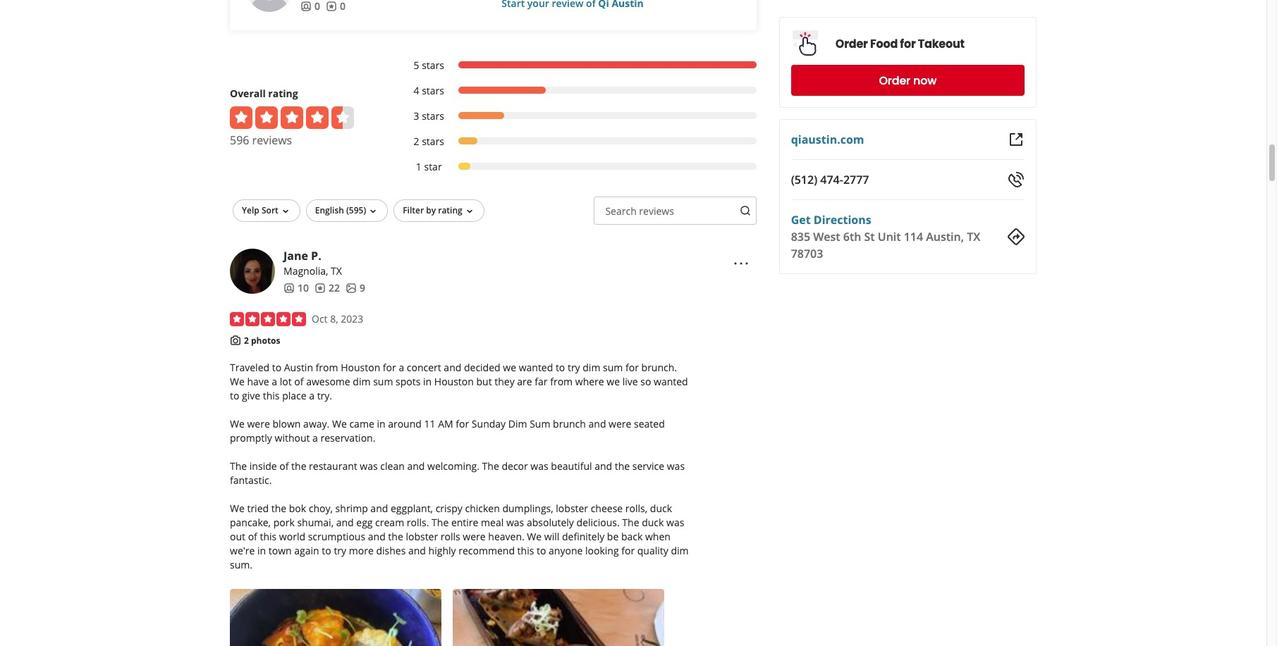Task type: vqa. For each thing, say whether or not it's contained in the screenshot.
scrumptious
yes



Task type: locate. For each thing, give the bounding box(es) containing it.
reviews element containing 22
[[315, 281, 340, 295]]

this down heaven.
[[517, 545, 534, 558]]

and left 'highly'
[[408, 545, 426, 558]]

16 friends v2 image left 10
[[284, 283, 295, 294]]

0 horizontal spatial 2
[[244, 335, 249, 347]]

search
[[605, 204, 637, 218]]

wanted up far
[[519, 361, 553, 375]]

st
[[864, 229, 875, 245]]

we inside "traveled to austin from houston for a concert and decided we wanted to try dim sum for brunch. we have a lot of awesome dim sum spots in houston but they are far from where we live so wanted to give this place a try."
[[230, 375, 245, 389]]

0 horizontal spatial tx
[[331, 264, 342, 278]]

order
[[836, 36, 868, 52], [879, 72, 911, 89]]

filter by rating button
[[394, 200, 484, 222]]

quality
[[637, 545, 669, 558]]

sum.
[[230, 559, 253, 572]]

1 horizontal spatial in
[[377, 418, 385, 431]]

order left the now at the top right of page
[[879, 72, 911, 89]]

for right the am
[[456, 418, 469, 431]]

a left lot
[[272, 375, 277, 389]]

2 horizontal spatial in
[[423, 375, 432, 389]]

10
[[298, 281, 309, 295]]

1 horizontal spatial order
[[879, 72, 911, 89]]

duck right rolls,
[[650, 502, 672, 516]]

1 vertical spatial dim
[[353, 375, 371, 389]]

tx
[[967, 229, 981, 245], [331, 264, 342, 278]]

16 chevron down v2 image inside english (595) popup button
[[368, 206, 379, 217]]

we up "promptly"
[[230, 418, 245, 431]]

16 camera v2 image
[[230, 335, 241, 346]]

sum left spots
[[373, 375, 393, 389]]

in left town
[[257, 545, 266, 558]]

1 horizontal spatial wanted
[[654, 375, 688, 389]]

0 horizontal spatial reviews
[[252, 133, 292, 148]]

0 horizontal spatial were
[[247, 418, 270, 431]]

austin
[[284, 361, 313, 375]]

of inside "traveled to austin from houston for a concert and decided we wanted to try dim sum for brunch. we have a lot of awesome dim sum spots in houston but they are far from where we live so wanted to give this place a try."
[[294, 375, 304, 389]]

835
[[791, 229, 810, 245]]

we up pancake,
[[230, 502, 245, 516]]

order left 'food' at top
[[836, 36, 868, 52]]

1 vertical spatial tx
[[331, 264, 342, 278]]

and
[[444, 361, 462, 375], [589, 418, 606, 431], [407, 460, 425, 473], [595, 460, 612, 473], [371, 502, 388, 516], [336, 516, 354, 530], [368, 531, 386, 544], [408, 545, 426, 558]]

0 vertical spatial 2
[[414, 135, 419, 148]]

lobster down rolls.
[[406, 531, 438, 544]]

1 vertical spatial wanted
[[654, 375, 688, 389]]

from right far
[[550, 375, 573, 389]]

this
[[263, 390, 280, 403], [260, 531, 277, 544], [517, 545, 534, 558]]

stars inside 'element'
[[422, 58, 444, 72]]

4.5 star rating image
[[230, 106, 354, 129]]

0 horizontal spatial wanted
[[519, 361, 553, 375]]

try down scrumptious on the bottom of page
[[334, 545, 346, 558]]

16 friends v2 image left 16 review v2 icon
[[300, 0, 312, 12]]

0 vertical spatial of
[[294, 375, 304, 389]]

will
[[544, 531, 560, 544]]

lobster up "absolutely"
[[556, 502, 588, 516]]

1 vertical spatial 16 friends v2 image
[[284, 283, 295, 294]]

jane p. magnolia, tx
[[284, 248, 342, 278]]

1 horizontal spatial 16 friends v2 image
[[300, 0, 312, 12]]

and right concert
[[444, 361, 462, 375]]

houston left but
[[434, 375, 474, 389]]

stars for 5 stars
[[422, 58, 444, 72]]

stars right the "3"
[[422, 109, 444, 123]]

duck up when
[[642, 516, 664, 530]]

to down will
[[537, 545, 546, 558]]

1 vertical spatial 2
[[244, 335, 249, 347]]

to up 'brunch'
[[556, 361, 565, 375]]

this up town
[[260, 531, 277, 544]]

jane p. link
[[284, 248, 321, 264]]

seated
[[634, 418, 665, 431]]

the
[[230, 460, 247, 473], [482, 460, 499, 473], [432, 516, 449, 530], [622, 516, 639, 530]]

0 horizontal spatial from
[[316, 361, 338, 375]]

filter reviews by 4 stars rating element
[[399, 84, 757, 98]]

meal
[[481, 516, 504, 530]]

try inside "traveled to austin from houston for a concert and decided we wanted to try dim sum for brunch. we have a lot of awesome dim sum spots in houston but they are far from where we live so wanted to give this place a try."
[[568, 361, 580, 375]]

a down "away."
[[313, 432, 318, 445]]

16 chevron down v2 image
[[368, 206, 379, 217], [464, 206, 475, 217]]

16 review v2 image
[[326, 0, 337, 12]]

rolls.
[[407, 516, 429, 530]]

wanted down brunch.
[[654, 375, 688, 389]]

stars right 4
[[422, 84, 444, 97]]

9
[[360, 281, 365, 295]]

1 horizontal spatial we
[[607, 375, 620, 389]]

pancake,
[[230, 516, 271, 530]]

the down crispy
[[432, 516, 449, 530]]

1 horizontal spatial 16 chevron down v2 image
[[464, 206, 475, 217]]

0 vertical spatial we
[[503, 361, 516, 375]]

friends element left 16 review v2 icon
[[300, 0, 320, 13]]

of right inside
[[279, 460, 289, 473]]

3 stars
[[414, 109, 444, 123]]

menu image
[[733, 255, 750, 272]]

1 horizontal spatial from
[[550, 375, 573, 389]]

beautiful
[[551, 460, 592, 473]]

3 stars from the top
[[422, 109, 444, 123]]

2 horizontal spatial of
[[294, 375, 304, 389]]

this inside "traveled to austin from houston for a concert and decided we wanted to try dim sum for brunch. we have a lot of awesome dim sum spots in houston but they are far from where we live so wanted to give this place a try."
[[263, 390, 280, 403]]

16 chevron down v2 image for english (595)
[[368, 206, 379, 217]]

a left the try.
[[309, 390, 315, 403]]

were
[[247, 418, 270, 431], [609, 418, 632, 431], [463, 531, 486, 544]]

try up where
[[568, 361, 580, 375]]

1 16 chevron down v2 image from the left
[[368, 206, 379, 217]]

sum up live
[[603, 361, 623, 375]]

friends element down the magnolia,
[[284, 281, 309, 295]]

of inside we tried the bok choy, shrimp and eggplant, crispy chicken dumplings, lobster cheese rolls, duck pancake, pork shumai, and egg cream rolls. the entire meal was absolutely delicious. the duck was out of this world scrumptious and the lobster rolls were heaven. we will definitely be back when we're in town again to try more dishes and highly recommend this to anyone looking for quality dim sum.
[[248, 531, 257, 544]]

far
[[535, 375, 548, 389]]

1 vertical spatial this
[[260, 531, 277, 544]]

1 vertical spatial order
[[879, 72, 911, 89]]

0 horizontal spatial sum
[[373, 375, 393, 389]]

1 vertical spatial reviews element
[[315, 281, 340, 295]]

we up they at the left bottom
[[503, 361, 516, 375]]

we're
[[230, 545, 255, 558]]

1 vertical spatial reviews
[[639, 204, 674, 218]]

we down traveled
[[230, 375, 245, 389]]

were inside we tried the bok choy, shrimp and eggplant, crispy chicken dumplings, lobster cheese rolls, duck pancake, pork shumai, and egg cream rolls. the entire meal was absolutely delicious. the duck was out of this world scrumptious and the lobster rolls were heaven. we will definitely be back when we're in town again to try more dishes and highly recommend this to anyone looking for quality dim sum.
[[463, 531, 486, 544]]

0 horizontal spatial 16 friends v2 image
[[284, 283, 295, 294]]

1 vertical spatial try
[[334, 545, 346, 558]]

friends element containing 10
[[284, 281, 309, 295]]

reviews element for friends element related to 16 review v2 icon
[[326, 0, 346, 13]]

search image
[[740, 205, 751, 217]]

directions
[[814, 212, 872, 228]]

0 vertical spatial wanted
[[519, 361, 553, 375]]

1 horizontal spatial houston
[[434, 375, 474, 389]]

friends element
[[300, 0, 320, 13], [284, 281, 309, 295]]

2 right 16 camera v2 icon
[[244, 335, 249, 347]]

  text field
[[594, 197, 757, 225]]

overall
[[230, 87, 266, 100]]

cheese
[[591, 502, 623, 516]]

oct 8, 2023
[[312, 312, 363, 326]]

stars right "5"
[[422, 58, 444, 72]]

west
[[813, 229, 841, 245]]

2
[[414, 135, 419, 148], [244, 335, 249, 347]]

1 vertical spatial of
[[279, 460, 289, 473]]

were up "promptly"
[[247, 418, 270, 431]]

promptly
[[230, 432, 272, 445]]

in down concert
[[423, 375, 432, 389]]

rating up 4.5 star rating image
[[268, 87, 298, 100]]

houston up awesome at left
[[341, 361, 380, 375]]

16 chevron down v2 image
[[280, 206, 291, 217]]

photos
[[251, 335, 280, 347]]

16 review v2 image
[[315, 283, 326, 294]]

reviews element
[[326, 0, 346, 13], [315, 281, 340, 295]]

tx up 22
[[331, 264, 342, 278]]

order for order food for takeout
[[836, 36, 868, 52]]

tx inside jane p. magnolia, tx
[[331, 264, 342, 278]]

0 vertical spatial dim
[[583, 361, 601, 375]]

and down shrimp
[[336, 516, 354, 530]]

0 vertical spatial sum
[[603, 361, 623, 375]]

reservation.
[[321, 432, 376, 445]]

1 vertical spatial sum
[[373, 375, 393, 389]]

0 horizontal spatial 16 chevron down v2 image
[[368, 206, 379, 217]]

rating
[[268, 87, 298, 100], [438, 204, 463, 216]]

24 directions v2 image
[[1008, 229, 1025, 245]]

4
[[414, 84, 419, 97]]

stars for 2 stars
[[422, 135, 444, 148]]

dim right quality
[[671, 545, 689, 558]]

1 horizontal spatial 2
[[414, 135, 419, 148]]

dim up where
[[583, 361, 601, 375]]

filter reviews by 2 stars rating element
[[399, 135, 757, 149]]

2 horizontal spatial were
[[609, 418, 632, 431]]

from
[[316, 361, 338, 375], [550, 375, 573, 389]]

food
[[870, 36, 898, 52]]

stars up star
[[422, 135, 444, 148]]

0 vertical spatial 16 friends v2 image
[[300, 0, 312, 12]]

2 vertical spatial of
[[248, 531, 257, 544]]

in inside "traveled to austin from houston for a concert and decided we wanted to try dim sum for brunch. we have a lot of awesome dim sum spots in houston but they are far from where we live so wanted to give this place a try."
[[423, 375, 432, 389]]

0 horizontal spatial dim
[[353, 375, 371, 389]]

1 horizontal spatial try
[[568, 361, 580, 375]]

2 16 chevron down v2 image from the left
[[464, 206, 475, 217]]

of down pancake,
[[248, 531, 257, 544]]

filter reviews by 3 stars rating element
[[399, 109, 757, 123]]

0 vertical spatial try
[[568, 361, 580, 375]]

0 horizontal spatial houston
[[341, 361, 380, 375]]

in inside we were blown away. we came in around 11 am for sunday dim sum brunch and were seated promptly without a reservation.
[[377, 418, 385, 431]]

get directions link
[[791, 212, 872, 228]]

this down have
[[263, 390, 280, 403]]

and up cream
[[371, 502, 388, 516]]

0 vertical spatial friends element
[[300, 0, 320, 13]]

anyone
[[549, 545, 583, 558]]

1 vertical spatial friends element
[[284, 281, 309, 295]]

reviews right the 'search'
[[639, 204, 674, 218]]

we left live
[[607, 375, 620, 389]]

1 vertical spatial we
[[607, 375, 620, 389]]

definitely
[[562, 531, 605, 544]]

(595)
[[346, 204, 366, 216]]

am
[[438, 418, 453, 431]]

1 vertical spatial in
[[377, 418, 385, 431]]

a
[[399, 361, 404, 375], [272, 375, 277, 389], [309, 390, 315, 403], [313, 432, 318, 445]]

2 for 2 photos
[[244, 335, 249, 347]]

stars for 3 stars
[[422, 109, 444, 123]]

4 stars from the top
[[422, 135, 444, 148]]

traveled to austin from houston for a concert and decided we wanted to try dim sum for brunch. we have a lot of awesome dim sum spots in houston but they are far from where we live so wanted to give this place a try.
[[230, 361, 688, 403]]

0 vertical spatial in
[[423, 375, 432, 389]]

sort
[[262, 204, 278, 216]]

0 vertical spatial tx
[[967, 229, 981, 245]]

for down back
[[622, 545, 635, 558]]

where
[[575, 375, 604, 389]]

0 horizontal spatial try
[[334, 545, 346, 558]]

2 down the "3"
[[414, 135, 419, 148]]

were down entire
[[463, 531, 486, 544]]

of right lot
[[294, 375, 304, 389]]

1 stars from the top
[[422, 58, 444, 72]]

0 vertical spatial reviews
[[252, 133, 292, 148]]

yelp sort
[[242, 204, 278, 216]]

stars
[[422, 58, 444, 72], [422, 84, 444, 97], [422, 109, 444, 123], [422, 135, 444, 148]]

1 horizontal spatial were
[[463, 531, 486, 544]]

2777
[[844, 172, 869, 188]]

2 for 2 stars
[[414, 135, 419, 148]]

2 vertical spatial dim
[[671, 545, 689, 558]]

tx inside 'get directions 835 west 6th st unit 114 austin, tx 78703'
[[967, 229, 981, 245]]

0 vertical spatial lobster
[[556, 502, 588, 516]]

from up awesome at left
[[316, 361, 338, 375]]

takeout
[[918, 36, 965, 52]]

in right came
[[377, 418, 385, 431]]

1 horizontal spatial lobster
[[556, 502, 588, 516]]

rolls
[[441, 531, 460, 544]]

to down scrumptious on the bottom of page
[[322, 545, 331, 558]]

heaven.
[[488, 531, 525, 544]]

we left will
[[527, 531, 542, 544]]

16 chevron down v2 image right filter by rating
[[464, 206, 475, 217]]

0 vertical spatial order
[[836, 36, 868, 52]]

were left 'seated'
[[609, 418, 632, 431]]

for inside we tried the bok choy, shrimp and eggplant, crispy chicken dumplings, lobster cheese rolls, duck pancake, pork shumai, and egg cream rolls. the entire meal was absolutely delicious. the duck was out of this world scrumptious and the lobster rolls were heaven. we will definitely be back when we're in town again to try more dishes and highly recommend this to anyone looking for quality dim sum.
[[622, 545, 635, 558]]

0 vertical spatial this
[[263, 390, 280, 403]]

1 horizontal spatial tx
[[967, 229, 981, 245]]

0 vertical spatial reviews element
[[326, 0, 346, 13]]

3
[[414, 109, 419, 123]]

1 horizontal spatial of
[[279, 460, 289, 473]]

0 horizontal spatial of
[[248, 531, 257, 544]]

now
[[913, 72, 937, 89]]

1 vertical spatial rating
[[438, 204, 463, 216]]

dim right awesome at left
[[353, 375, 371, 389]]

away.
[[303, 418, 330, 431]]

1 horizontal spatial reviews
[[639, 204, 674, 218]]

1 horizontal spatial sum
[[603, 361, 623, 375]]

0 horizontal spatial lobster
[[406, 531, 438, 544]]

0 horizontal spatial order
[[836, 36, 868, 52]]

chicken
[[465, 502, 500, 516]]

16 chevron down v2 image right (595) at the top
[[368, 206, 379, 217]]

we
[[503, 361, 516, 375], [607, 375, 620, 389]]

0 horizontal spatial rating
[[268, 87, 298, 100]]

of
[[294, 375, 304, 389], [279, 460, 289, 473], [248, 531, 257, 544]]

english (595)
[[315, 204, 366, 216]]

2 stars from the top
[[422, 84, 444, 97]]

and down egg
[[368, 531, 386, 544]]

a inside we were blown away. we came in around 11 am for sunday dim sum brunch and were seated promptly without a reservation.
[[313, 432, 318, 445]]

2 vertical spatial in
[[257, 545, 266, 558]]

get
[[791, 212, 811, 228]]

16 chevron down v2 image inside filter by rating popup button
[[464, 206, 475, 217]]

and right 'brunch'
[[589, 418, 606, 431]]

2 photos link
[[244, 335, 280, 347]]

decor
[[502, 460, 528, 473]]

tx right austin,
[[967, 229, 981, 245]]

2 vertical spatial this
[[517, 545, 534, 558]]

16 friends v2 image
[[300, 0, 312, 12], [284, 283, 295, 294]]

2 horizontal spatial dim
[[671, 545, 689, 558]]

reviews down 4.5 star rating image
[[252, 133, 292, 148]]

1 horizontal spatial rating
[[438, 204, 463, 216]]

dishes
[[376, 545, 406, 558]]

try
[[568, 361, 580, 375], [334, 545, 346, 558]]

rating right by
[[438, 204, 463, 216]]

english
[[315, 204, 344, 216]]

0 horizontal spatial in
[[257, 545, 266, 558]]

16 friends v2 image for 16 review v2 icon
[[300, 0, 312, 12]]

lobster
[[556, 502, 588, 516], [406, 531, 438, 544]]



Task type: describe. For each thing, give the bounding box(es) containing it.
in inside we tried the bok choy, shrimp and eggplant, crispy chicken dumplings, lobster cheese rolls, duck pancake, pork shumai, and egg cream rolls. the entire meal was absolutely delicious. the duck was out of this world scrumptious and the lobster rolls were heaven. we will definitely be back when we're in town again to try more dishes and highly recommend this to anyone looking for quality dim sum.
[[257, 545, 266, 558]]

0 vertical spatial from
[[316, 361, 338, 375]]

be
[[607, 531, 619, 544]]

order for order now
[[879, 72, 911, 89]]

a up spots
[[399, 361, 404, 375]]

try inside we tried the bok choy, shrimp and eggplant, crispy chicken dumplings, lobster cheese rolls, duck pancake, pork shumai, and egg cream rolls. the entire meal was absolutely delicious. the duck was out of this world scrumptious and the lobster rolls were heaven. we will definitely be back when we're in town again to try more dishes and highly recommend this to anyone looking for quality dim sum.
[[334, 545, 346, 558]]

clean
[[380, 460, 405, 473]]

to up lot
[[272, 361, 282, 375]]

and inside "traveled to austin from houston for a concert and decided we wanted to try dim sum for brunch. we have a lot of awesome dim sum spots in houston but they are far from where we live so wanted to give this place a try."
[[444, 361, 462, 375]]

p.
[[311, 248, 321, 264]]

the up back
[[622, 516, 639, 530]]

0 horizontal spatial we
[[503, 361, 516, 375]]

tried
[[247, 502, 269, 516]]

16 photos v2 image
[[346, 283, 357, 294]]

rolls,
[[626, 502, 648, 516]]

of inside the inside of the restaurant was clean and welcoming. the decor was beautiful and the service was fantastic.
[[279, 460, 289, 473]]

have
[[247, 375, 269, 389]]

yelp
[[242, 204, 259, 216]]

cream
[[375, 516, 404, 530]]

blown
[[273, 418, 301, 431]]

filter reviews by 1 star rating element
[[399, 160, 757, 174]]

without
[[275, 432, 310, 445]]

6th
[[843, 229, 861, 245]]

8,
[[330, 312, 338, 326]]

search reviews
[[605, 204, 674, 218]]

2023
[[341, 312, 363, 326]]

awesome
[[306, 375, 350, 389]]

and inside we were blown away. we came in around 11 am for sunday dim sum brunch and were seated promptly without a reservation.
[[589, 418, 606, 431]]

get directions 835 west 6th st unit 114 austin, tx 78703
[[791, 212, 981, 262]]

we up reservation. at the left bottom of page
[[332, 418, 347, 431]]

lot
[[280, 375, 292, 389]]

so
[[641, 375, 651, 389]]

was up heaven.
[[506, 516, 524, 530]]

eggplant,
[[391, 502, 433, 516]]

dumplings,
[[503, 502, 553, 516]]

entire
[[451, 516, 479, 530]]

the up 'fantastic.'
[[230, 460, 247, 473]]

reviews element for friends element containing 10
[[315, 281, 340, 295]]

0 vertical spatial houston
[[341, 361, 380, 375]]

we tried the bok choy, shrimp and eggplant, crispy chicken dumplings, lobster cheese rolls, duck pancake, pork shumai, and egg cream rolls. the entire meal was absolutely delicious. the duck was out of this world scrumptious and the lobster rolls were heaven. we will definitely be back when we're in town again to try more dishes and highly recommend this to anyone looking for quality dim sum.
[[230, 502, 689, 572]]

yelp sort button
[[233, 200, 300, 222]]

the left service
[[615, 460, 630, 473]]

fantastic.
[[230, 474, 272, 488]]

egg
[[356, 516, 373, 530]]

came
[[349, 418, 374, 431]]

11
[[424, 418, 436, 431]]

english (595) button
[[306, 200, 388, 222]]

reviews for search reviews
[[639, 204, 674, 218]]

photos element
[[346, 281, 365, 295]]

we were blown away. we came in around 11 am for sunday dim sum brunch and were seated promptly without a reservation.
[[230, 418, 665, 445]]

scrumptious
[[308, 531, 365, 544]]

dim inside we tried the bok choy, shrimp and eggplant, crispy chicken dumplings, lobster cheese rolls, duck pancake, pork shumai, and egg cream rolls. the entire meal was absolutely delicious. the duck was out of this world scrumptious and the lobster rolls were heaven. we will definitely be back when we're in town again to try more dishes and highly recommend this to anyone looking for quality dim sum.
[[671, 545, 689, 558]]

(512)
[[791, 172, 818, 188]]

are
[[517, 375, 532, 389]]

crispy
[[436, 502, 463, 516]]

town
[[269, 545, 292, 558]]

1 vertical spatial duck
[[642, 516, 664, 530]]

decided
[[464, 361, 501, 375]]

4 stars
[[414, 84, 444, 97]]

was right 'decor'
[[531, 460, 549, 473]]

for inside we were blown away. we came in around 11 am for sunday dim sum brunch and were seated promptly without a reservation.
[[456, 418, 469, 431]]

again
[[294, 545, 319, 558]]

shrimp
[[335, 502, 368, 516]]

absolutely
[[527, 516, 574, 530]]

when
[[645, 531, 671, 544]]

friends element for 16 review v2 image
[[284, 281, 309, 295]]

16 friends v2 image for 16 review v2 image
[[284, 283, 295, 294]]

2 stars
[[414, 135, 444, 148]]

5
[[414, 58, 419, 72]]

474-
[[821, 172, 844, 188]]

1 vertical spatial from
[[550, 375, 573, 389]]

star
[[424, 160, 442, 173]]

overall rating
[[230, 87, 298, 100]]

dim
[[508, 418, 527, 431]]

world
[[279, 531, 305, 544]]

(512) 474-2777
[[791, 172, 869, 188]]

choy,
[[309, 502, 333, 516]]

looking
[[585, 545, 619, 558]]

1 vertical spatial houston
[[434, 375, 474, 389]]

live
[[623, 375, 638, 389]]

22
[[329, 281, 340, 295]]

for up live
[[626, 361, 639, 375]]

qiaustin.com link
[[791, 132, 864, 147]]

rating inside popup button
[[438, 204, 463, 216]]

brunch.
[[642, 361, 677, 375]]

stars for 4 stars
[[422, 84, 444, 97]]

place
[[282, 390, 307, 403]]

but
[[476, 375, 492, 389]]

order food for takeout
[[836, 36, 965, 52]]

5 stars
[[414, 58, 444, 72]]

recommend
[[459, 545, 515, 558]]

by
[[426, 204, 436, 216]]

for right 'food' at top
[[900, 36, 916, 52]]

596
[[230, 133, 249, 148]]

596 reviews
[[230, 133, 292, 148]]

the up dishes
[[388, 531, 403, 544]]

24 phone v2 image
[[1008, 171, 1025, 188]]

sum
[[530, 418, 551, 431]]

try.
[[317, 390, 332, 403]]

pork
[[273, 516, 295, 530]]

reviews for 596 reviews
[[252, 133, 292, 148]]

0 vertical spatial rating
[[268, 87, 298, 100]]

was left clean
[[360, 460, 378, 473]]

unit
[[878, 229, 901, 245]]

the up pork
[[271, 502, 286, 516]]

filter by rating
[[403, 204, 463, 216]]

order now
[[879, 72, 937, 89]]

magnolia,
[[284, 264, 328, 278]]

qiaustin.com
[[791, 132, 864, 147]]

and right beautiful
[[595, 460, 612, 473]]

the down without
[[291, 460, 306, 473]]

0 vertical spatial duck
[[650, 502, 672, 516]]

sunday
[[472, 418, 506, 431]]

they
[[495, 375, 515, 389]]

and right clean
[[407, 460, 425, 473]]

1 vertical spatial lobster
[[406, 531, 438, 544]]

shumai,
[[297, 516, 334, 530]]

the left 'decor'
[[482, 460, 499, 473]]

5 star rating image
[[230, 312, 306, 326]]

austin,
[[926, 229, 964, 245]]

service
[[633, 460, 665, 473]]

for up spots
[[383, 361, 396, 375]]

16 chevron down v2 image for filter by rating
[[464, 206, 475, 217]]

filter
[[403, 204, 424, 216]]

spots
[[396, 375, 421, 389]]

was up when
[[667, 516, 684, 530]]

friends element for 16 review v2 icon
[[300, 0, 320, 13]]

filter reviews by 5 stars rating element
[[399, 58, 757, 73]]

photo of jane p. image
[[230, 249, 275, 294]]

24 external link v2 image
[[1008, 131, 1025, 148]]

traveled
[[230, 361, 270, 375]]

was right service
[[667, 460, 685, 473]]

the inside of the restaurant was clean and welcoming. the decor was beautiful and the service was fantastic.
[[230, 460, 685, 488]]

to left give
[[230, 390, 239, 403]]

1 horizontal spatial dim
[[583, 361, 601, 375]]



